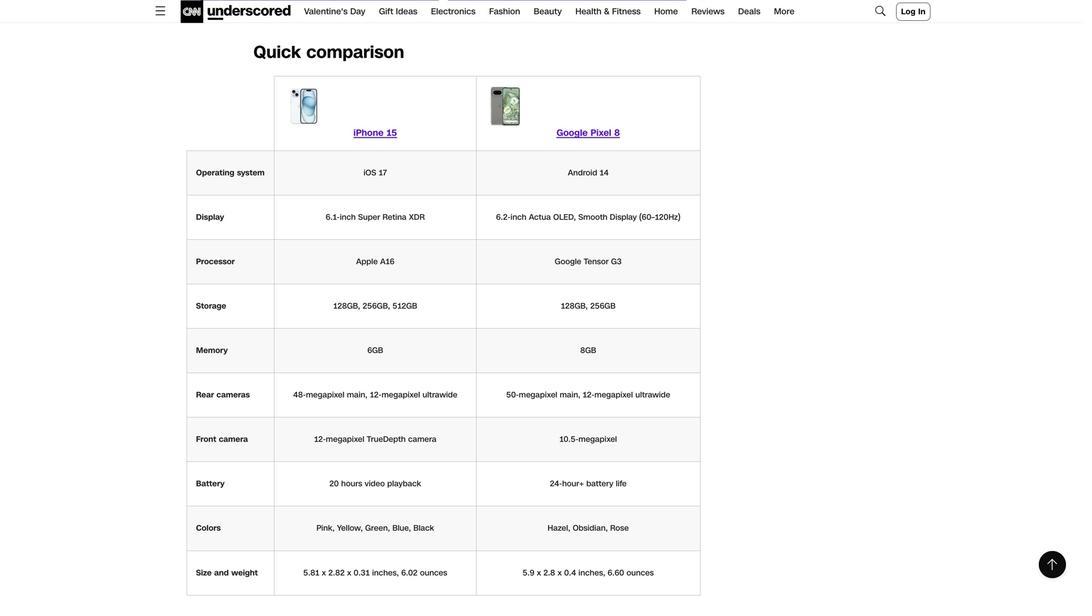 Task type: describe. For each thing, give the bounding box(es) containing it.
256gb,
[[363, 301, 390, 312]]

playback
[[388, 479, 422, 490]]

10.5-
[[560, 434, 579, 445]]

0 horizontal spatial 12-
[[314, 434, 326, 445]]

smooth
[[579, 212, 608, 223]]

24-hour+ battery life
[[550, 479, 627, 490]]

size
[[196, 568, 212, 579]]

megapixel for 50-megapixel main, 12-megapixel ultrawide
[[519, 390, 558, 401]]

6.2-inch actua oled, smooth display (60–120hz)
[[496, 212, 681, 223]]

hazel, obsidian, rose
[[548, 523, 629, 534]]

1 camera from the left
[[219, 434, 248, 445]]

128gb, 256gb
[[561, 301, 616, 312]]

google for google tensor g3
[[555, 256, 582, 267]]

actua
[[529, 212, 551, 223]]

google pixel 8 square comparison card cnnu.jpg image
[[486, 86, 527, 127]]

pixel
[[591, 127, 612, 139]]

operating
[[196, 167, 235, 179]]

2 x from the left
[[347, 568, 352, 579]]

inch for 6.2-
[[511, 212, 527, 223]]

black
[[414, 523, 434, 534]]

google tensor g3
[[555, 256, 622, 267]]

128gb, for 128gb, 256gb
[[561, 301, 588, 312]]

iphone
[[354, 127, 384, 139]]

search icon image
[[874, 4, 888, 17]]

ios
[[364, 167, 377, 179]]

ultrawide for 48-megapixel main, 12-megapixel ultrawide
[[423, 390, 458, 401]]

reviews link
[[692, 0, 725, 23]]

obsidian,
[[573, 523, 608, 534]]

iphone 15 blue square comparison card cnnu.jpg image
[[284, 86, 325, 127]]

8gb
[[581, 345, 597, 356]]

0.4
[[565, 568, 577, 579]]

5.9 x 2.8 x 0.4 inches, 6.60 ounces
[[523, 568, 654, 579]]

48-
[[293, 390, 306, 401]]

17
[[379, 167, 387, 179]]

2 display from the left
[[610, 212, 637, 223]]

system
[[237, 167, 265, 179]]

256gb
[[591, 301, 616, 312]]

(60–120hz)
[[640, 212, 681, 223]]

front
[[196, 434, 216, 445]]

512gb
[[393, 301, 418, 312]]

battery
[[196, 479, 225, 490]]

fitness
[[613, 5, 641, 17]]

ios 17
[[364, 167, 387, 179]]

green,
[[365, 523, 390, 534]]

12- for 48-
[[370, 390, 382, 401]]

day
[[351, 5, 366, 17]]

6.02
[[402, 568, 418, 579]]

hour+
[[563, 479, 584, 490]]

&
[[605, 5, 610, 17]]

gift ideas link
[[379, 0, 418, 23]]

battery
[[587, 479, 614, 490]]

retina
[[383, 212, 407, 223]]

5.9
[[523, 568, 535, 579]]

weight
[[231, 568, 258, 579]]

1 display from the left
[[196, 212, 224, 223]]

10.5-megapixel
[[560, 434, 618, 445]]

log
[[902, 6, 916, 17]]

more link
[[775, 0, 795, 23]]

yellow,
[[337, 523, 363, 534]]

1 x from the left
[[322, 568, 326, 579]]

front camera
[[196, 434, 248, 445]]

blue,
[[393, 523, 411, 534]]

processor
[[196, 256, 235, 267]]

6.1-
[[326, 212, 340, 223]]

home link
[[655, 0, 679, 23]]

super
[[358, 212, 381, 223]]

health
[[576, 5, 602, 17]]

valentine's day link
[[304, 0, 366, 23]]

hazel,
[[548, 523, 571, 534]]

tensor
[[584, 256, 609, 267]]

rear
[[196, 390, 214, 401]]

main, for 48-
[[347, 390, 368, 401]]

beauty link
[[534, 0, 562, 23]]

beauty
[[534, 5, 562, 17]]

android 14
[[568, 167, 609, 179]]

6gb
[[368, 345, 384, 356]]

20
[[330, 479, 339, 490]]

14
[[600, 167, 609, 179]]

ounces for 5.81 x 2.82 x 0.31 inches, 6.02 ounces
[[420, 568, 448, 579]]

12- for 50-
[[583, 390, 595, 401]]

20 hours video playback
[[330, 479, 422, 490]]

cameras
[[217, 390, 250, 401]]

underscored image
[[181, 0, 291, 23]]

reviews
[[692, 5, 725, 17]]



Task type: vqa. For each thing, say whether or not it's contained in the screenshot.


Task type: locate. For each thing, give the bounding box(es) containing it.
12-
[[370, 390, 382, 401], [583, 390, 595, 401], [314, 434, 326, 445]]

inch for 6.1-
[[340, 212, 356, 223]]

0 horizontal spatial display
[[196, 212, 224, 223]]

x left "2.8"
[[537, 568, 542, 579]]

memory
[[196, 345, 228, 356]]

main, for 50-
[[560, 390, 581, 401]]

0 horizontal spatial main,
[[347, 390, 368, 401]]

camera right truedepth
[[408, 434, 437, 445]]

electronics link
[[431, 0, 476, 23]]

deals
[[739, 5, 761, 17]]

1 horizontal spatial display
[[610, 212, 637, 223]]

google
[[557, 127, 588, 139], [555, 256, 582, 267]]

0 horizontal spatial inch
[[340, 212, 356, 223]]

pink,
[[317, 523, 335, 534]]

128gb, 256gb, 512gb
[[334, 301, 418, 312]]

1 horizontal spatial ounces
[[627, 568, 654, 579]]

inch left actua at the top of page
[[511, 212, 527, 223]]

1 horizontal spatial inch
[[511, 212, 527, 223]]

8
[[615, 127, 620, 139]]

1 vertical spatial google
[[555, 256, 582, 267]]

xdr
[[409, 212, 425, 223]]

valentine's day
[[304, 5, 366, 17]]

google inside "google pixel 8" link
[[557, 127, 588, 139]]

15
[[387, 127, 397, 139]]

2 camera from the left
[[408, 434, 437, 445]]

megapixel for 12-megapixel truedepth camera
[[326, 434, 365, 445]]

0 horizontal spatial 128gb,
[[334, 301, 361, 312]]

ideas
[[396, 5, 418, 17]]

underscored link
[[181, 0, 291, 23]]

0 horizontal spatial inches,
[[372, 568, 399, 579]]

2 horizontal spatial 12-
[[583, 390, 595, 401]]

inches, right 0.4
[[579, 568, 606, 579]]

ounces for 5.9 x 2.8 x 0.4 inches, 6.60 ounces
[[627, 568, 654, 579]]

2 inches, from the left
[[579, 568, 606, 579]]

1 horizontal spatial 12-
[[370, 390, 382, 401]]

deals link
[[739, 0, 761, 23]]

128gb, left the 256gb
[[561, 301, 588, 312]]

5.81
[[303, 568, 320, 579]]

0 horizontal spatial camera
[[219, 434, 248, 445]]

1 horizontal spatial main,
[[560, 390, 581, 401]]

x left 0.31
[[347, 568, 352, 579]]

apple
[[356, 256, 378, 267]]

health & fitness link
[[576, 0, 641, 23]]

50-
[[507, 390, 519, 401]]

1 horizontal spatial camera
[[408, 434, 437, 445]]

google for google pixel 8
[[557, 127, 588, 139]]

5.81 x 2.82 x 0.31 inches, 6.02 ounces
[[303, 568, 448, 579]]

comparison
[[307, 41, 405, 64]]

electronics
[[431, 5, 476, 17]]

x right "2.8"
[[558, 568, 562, 579]]

2.8
[[544, 568, 556, 579]]

1 horizontal spatial inches,
[[579, 568, 606, 579]]

1 horizontal spatial ultrawide
[[636, 390, 671, 401]]

2 inch from the left
[[511, 212, 527, 223]]

main, down 6gb
[[347, 390, 368, 401]]

gift ideas
[[379, 5, 418, 17]]

display right 'smooth'
[[610, 212, 637, 223]]

pink, yellow, green, blue, black
[[317, 523, 434, 534]]

in
[[919, 6, 926, 17]]

0.31
[[354, 568, 370, 579]]

inches, right 0.31
[[372, 568, 399, 579]]

g3
[[612, 256, 622, 267]]

inch left super at the left top of page
[[340, 212, 356, 223]]

2 128gb, from the left
[[561, 301, 588, 312]]

quick comparison
[[254, 41, 405, 64]]

1 128gb, from the left
[[334, 301, 361, 312]]

50-megapixel main, 12-megapixel ultrawide
[[507, 390, 671, 401]]

google left tensor
[[555, 256, 582, 267]]

google left pixel
[[557, 127, 588, 139]]

ounces right 6.60
[[627, 568, 654, 579]]

google pixel 8
[[557, 127, 620, 139]]

ultrawide for 50-megapixel main, 12-megapixel ultrawide
[[636, 390, 671, 401]]

oled,
[[554, 212, 576, 223]]

2.82
[[329, 568, 345, 579]]

colors
[[196, 523, 221, 534]]

1 inch from the left
[[340, 212, 356, 223]]

ultrawide
[[423, 390, 458, 401], [636, 390, 671, 401]]

0 vertical spatial google
[[557, 127, 588, 139]]

ounces
[[420, 568, 448, 579], [627, 568, 654, 579]]

fashion
[[490, 5, 521, 17]]

0 horizontal spatial ounces
[[420, 568, 448, 579]]

valentine's
[[304, 5, 348, 17]]

128gb, for 128gb, 256gb, 512gb
[[334, 301, 361, 312]]

camera right front
[[219, 434, 248, 445]]

128gb, left 256gb,
[[334, 301, 361, 312]]

display down 'operating'
[[196, 212, 224, 223]]

truedepth
[[367, 434, 406, 445]]

google pixel 8 link
[[557, 127, 620, 139]]

storage
[[196, 301, 226, 312]]

megapixel
[[306, 390, 345, 401], [382, 390, 420, 401], [519, 390, 558, 401], [595, 390, 634, 401], [326, 434, 365, 445], [579, 434, 618, 445]]

4 x from the left
[[558, 568, 562, 579]]

inches, for 6.02
[[372, 568, 399, 579]]

rose
[[611, 523, 629, 534]]

megapixel for 48-megapixel main, 12-megapixel ultrawide
[[306, 390, 345, 401]]

2 main, from the left
[[560, 390, 581, 401]]

x
[[322, 568, 326, 579], [347, 568, 352, 579], [537, 568, 542, 579], [558, 568, 562, 579]]

inch
[[340, 212, 356, 223], [511, 212, 527, 223]]

12-megapixel truedepth camera
[[314, 434, 437, 445]]

quick
[[254, 41, 301, 64]]

6.60
[[608, 568, 625, 579]]

megapixel for 10.5-megapixel
[[579, 434, 618, 445]]

1 ultrawide from the left
[[423, 390, 458, 401]]

size and weight
[[196, 568, 258, 579]]

more
[[775, 5, 795, 17]]

6.1-inch super retina xdr
[[326, 212, 425, 223]]

6.2-
[[496, 212, 511, 223]]

a16
[[380, 256, 395, 267]]

home
[[655, 5, 679, 17]]

camera
[[219, 434, 248, 445], [408, 434, 437, 445]]

iphone 15 link
[[354, 127, 397, 139]]

24-
[[550, 479, 563, 490]]

1 horizontal spatial 128gb,
[[561, 301, 588, 312]]

2 ultrawide from the left
[[636, 390, 671, 401]]

log in link
[[897, 2, 931, 20]]

inches, for 6.60
[[579, 568, 606, 579]]

life
[[616, 479, 627, 490]]

open menu icon image
[[154, 4, 167, 17]]

main, up 10.5-
[[560, 390, 581, 401]]

0 horizontal spatial ultrawide
[[423, 390, 458, 401]]

operating system
[[196, 167, 265, 179]]

2 ounces from the left
[[627, 568, 654, 579]]

rear cameras
[[196, 390, 250, 401]]

1 main, from the left
[[347, 390, 368, 401]]

48-megapixel main, 12-megapixel ultrawide
[[293, 390, 458, 401]]

display
[[196, 212, 224, 223], [610, 212, 637, 223]]

1 ounces from the left
[[420, 568, 448, 579]]

log in
[[902, 6, 926, 17]]

1 inches, from the left
[[372, 568, 399, 579]]

ounces right 6.02
[[420, 568, 448, 579]]

3 x from the left
[[537, 568, 542, 579]]

x right 5.81
[[322, 568, 326, 579]]

hours
[[341, 479, 363, 490]]

android
[[568, 167, 598, 179]]



